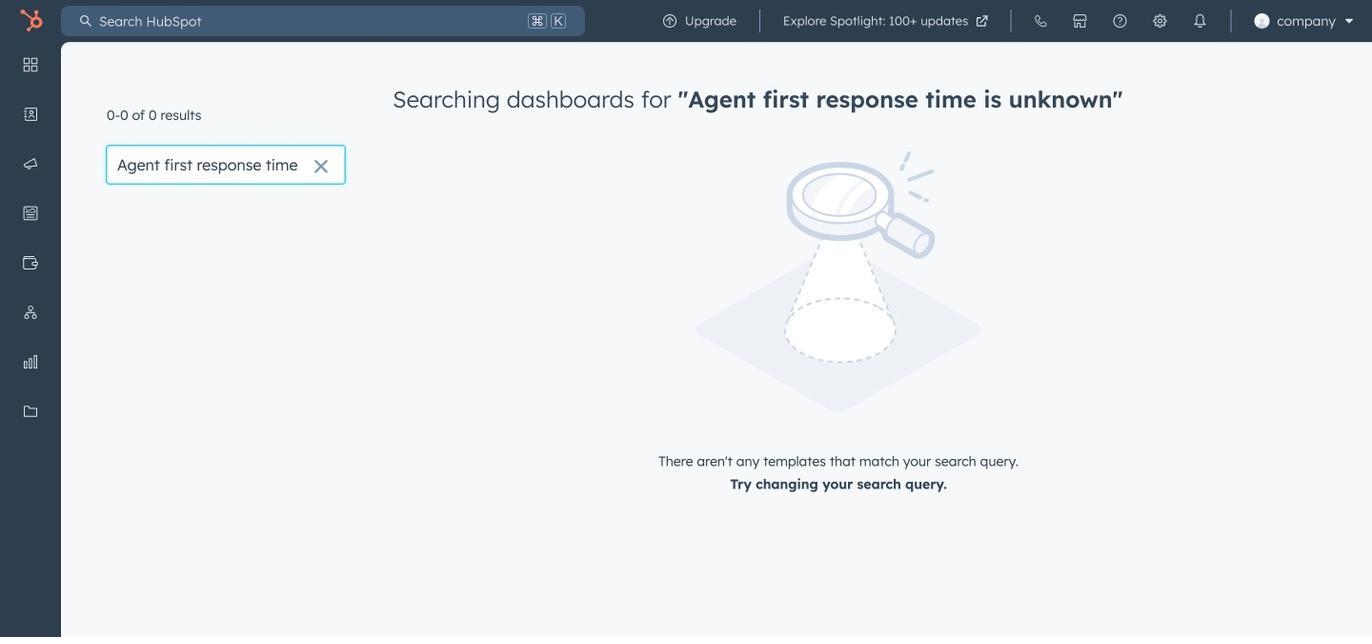 Task type: vqa. For each thing, say whether or not it's contained in the screenshot.
IP
no



Task type: locate. For each thing, give the bounding box(es) containing it.
help image
[[1113, 13, 1128, 29]]

clear input image
[[314, 160, 329, 175]]

alert
[[393, 152, 1285, 496]]

Search search field
[[107, 146, 345, 184]]

notifications image
[[1193, 13, 1208, 29]]

Search HubSpot search field
[[91, 6, 524, 36]]

menu
[[650, 0, 1361, 42], [0, 42, 61, 590]]



Task type: describe. For each thing, give the bounding box(es) containing it.
marketplaces image
[[1072, 13, 1088, 29]]

settings image
[[1153, 13, 1168, 29]]

1 horizontal spatial menu
[[650, 0, 1361, 42]]

john smith image
[[1255, 13, 1270, 29]]

0 horizontal spatial menu
[[0, 42, 61, 590]]



